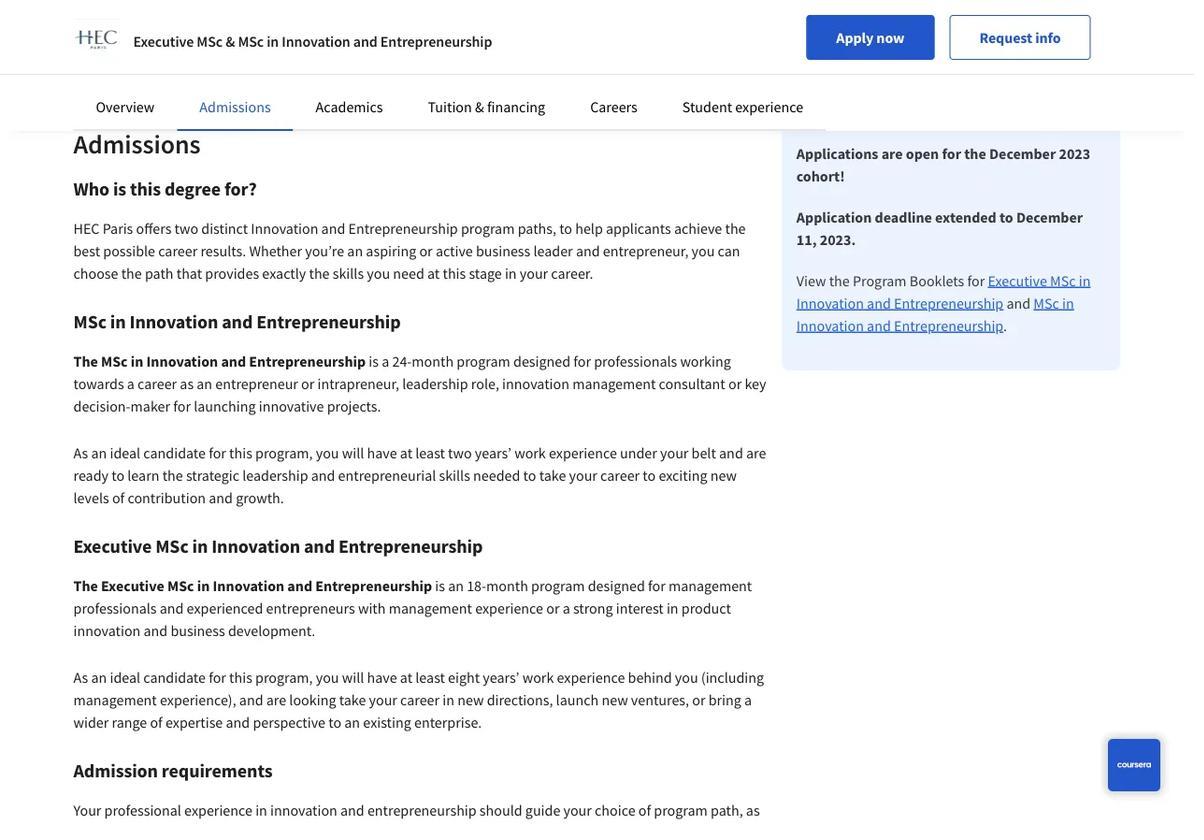 Task type: vqa. For each thing, say whether or not it's contained in the screenshot.
4 associated with Weeks
no



Task type: locate. For each thing, give the bounding box(es) containing it.
or inside hec paris offers two distinct innovation and entrepreneurship program paths, to help applicants achieve the best possible career results. whether you're an aspiring or active business leader and entrepreneur, you can choose the path that provides exactly the skills you need at this stage in your career.
[[419, 241, 433, 260]]

will inside your professional experience in innovation and entrepreneurship should guide your choice of program path, as it will play a key role in the success of your application.
[[85, 823, 107, 825]]

entrepreneurship up innovative
[[249, 352, 366, 370]]

executive inside executive msc in innovation and entrepreneurship
[[988, 271, 1048, 290]]

entrepreneurship up aspiring
[[348, 219, 458, 238]]

december inside applications are open for the december 2023 cohort!
[[990, 144, 1056, 163]]

experience up the role
[[184, 801, 253, 819]]

1 vertical spatial skills
[[439, 466, 470, 485]]

as inside as an ideal candidate for this program, you will have at least eight years' work experience behind you (including management experience), and are looking take your career in new directions, launch new ventures, or bring a wider range of expertise and perspective to an existing enterprise.
[[73, 668, 88, 687]]

0 horizontal spatial skills
[[333, 264, 364, 282]]

1 ideal from the top
[[110, 443, 140, 462]]

2 vertical spatial are
[[266, 690, 286, 709]]

key
[[745, 374, 767, 393], [150, 823, 172, 825]]

tuition & financing
[[428, 97, 545, 116]]

request info button
[[950, 15, 1091, 60]]

1 vertical spatial designed
[[588, 576, 645, 595]]

1 vertical spatial as
[[746, 801, 760, 819]]

0 vertical spatial executive msc in innovation and entrepreneurship
[[797, 271, 1091, 312]]

0 vertical spatial &
[[226, 32, 235, 51]]

1 program, from the top
[[255, 443, 313, 462]]

take right looking
[[339, 690, 366, 709]]

existing
[[363, 713, 411, 731]]

0 horizontal spatial month
[[412, 352, 454, 370]]

of right levels
[[112, 488, 125, 507]]

experience inside as an ideal candidate for this program, you will have at least eight years' work experience behind you (including management experience), and are looking take your career in new directions, launch new ventures, or bring a wider range of expertise and perspective to an existing enterprise.
[[557, 668, 625, 687]]

for up experience),
[[209, 668, 226, 687]]

admission requirements
[[73, 759, 273, 782]]

1 vertical spatial least
[[416, 668, 445, 687]]

ventures,
[[631, 690, 689, 709]]

a left strong
[[563, 599, 570, 617]]

belt
[[692, 443, 716, 462]]

you up ventures, on the bottom right
[[675, 668, 698, 687]]

1 vertical spatial leadership
[[242, 466, 308, 485]]

career up maker
[[138, 374, 177, 393]]

management up under
[[573, 374, 656, 393]]

work inside as an ideal candidate for this program, you will have at least eight years' work experience behind you (including management experience), and are looking take your career in new directions, launch new ventures, or bring a wider range of expertise and perspective to an existing enterprise.
[[523, 668, 554, 687]]

this up offers
[[130, 177, 161, 201]]

an right you're
[[347, 241, 363, 260]]

program, up looking
[[255, 668, 313, 687]]

1 horizontal spatial take
[[539, 466, 566, 485]]

& right tuition
[[475, 97, 484, 116]]

1 horizontal spatial leadership
[[402, 374, 468, 393]]

the right open
[[965, 144, 987, 163]]

management up the range
[[73, 690, 157, 709]]

is
[[113, 177, 126, 201], [369, 352, 379, 370], [435, 576, 445, 595]]

1 horizontal spatial business
[[476, 241, 531, 260]]

this inside as an ideal candidate for this program, you will have at least eight years' work experience behind you (including management experience), and are looking take your career in new directions, launch new ventures, or bring a wider range of expertise and perspective to an existing enterprise.
[[229, 668, 252, 687]]

1 horizontal spatial innovation
[[270, 801, 338, 819]]

this inside hec paris offers two distinct innovation and entrepreneurship program paths, to help applicants achieve the best possible career results. whether you're an aspiring or active business leader and entrepreneur, you can choose the path that provides exactly the skills you need at this stage in your career.
[[443, 264, 466, 282]]

role
[[175, 823, 199, 825]]

2 the from the top
[[73, 576, 98, 595]]

2 vertical spatial is
[[435, 576, 445, 595]]

or left active
[[419, 241, 433, 260]]

a down the professional
[[140, 823, 147, 825]]

2 horizontal spatial is
[[435, 576, 445, 595]]

2 vertical spatial will
[[85, 823, 107, 825]]

program, inside as an ideal candidate for this program, you will have at least two years' work experience under your belt and are ready to learn the strategic leadership and entrepreneurial skills needed to take your career to exciting new levels of contribution and growth.
[[255, 443, 313, 462]]

for up interest
[[648, 576, 666, 595]]

2 horizontal spatial innovation
[[502, 374, 570, 393]]

you down achieve
[[692, 241, 715, 260]]

least left eight
[[416, 668, 445, 687]]

2 least from the top
[[416, 668, 445, 687]]

ideal inside as an ideal candidate for this program, you will have at least eight years' work experience behind you (including management experience), and are looking take your career in new directions, launch new ventures, or bring a wider range of expertise and perspective to an existing enterprise.
[[110, 668, 140, 687]]

executive
[[133, 32, 194, 51], [988, 271, 1048, 290], [73, 535, 152, 558], [101, 576, 164, 595]]

11,
[[797, 230, 817, 249]]

1 vertical spatial take
[[339, 690, 366, 709]]

1 vertical spatial as
[[73, 668, 88, 687]]

2 horizontal spatial new
[[711, 466, 737, 485]]

0 vertical spatial as
[[180, 374, 194, 393]]

your up "existing"
[[369, 690, 397, 709]]

years' up needed on the left bottom of page
[[475, 443, 512, 462]]

1 vertical spatial work
[[523, 668, 554, 687]]

1 vertical spatial at
[[400, 443, 413, 462]]

you up looking
[[316, 668, 339, 687]]

msc inside msc in innovation and entrepreneurship link
[[1034, 294, 1060, 312]]

1 vertical spatial innovation
[[73, 621, 141, 640]]

paths,
[[518, 219, 557, 238]]

designed down career.
[[514, 352, 571, 370]]

professionals inside 'is a 24-month program designed for professionals working towards a career as an entrepreneur or intrapreneur, leadership role, innovation management consultant or key decision-maker for launching innovative projects.'
[[594, 352, 677, 370]]

experience up launch
[[557, 668, 625, 687]]

executive msc in innovation and entrepreneurship down 'application deadline extended to december 11, 2023.'
[[797, 271, 1091, 312]]

for inside is an 18-month program designed for management professionals and experienced entrepreneurs with management experience or a strong interest in product innovation and business development.
[[648, 576, 666, 595]]

1 horizontal spatial are
[[746, 443, 766, 462]]

1 vertical spatial professionals
[[73, 599, 157, 617]]

& up admissions link
[[226, 32, 235, 51]]

0 vertical spatial work
[[515, 443, 546, 462]]

choose
[[73, 264, 118, 282]]

work inside as an ideal candidate for this program, you will have at least two years' work experience under your belt and are ready to learn the strategic leadership and entrepreneurial skills needed to take your career to exciting new levels of contribution and growth.
[[515, 443, 546, 462]]

1 vertical spatial key
[[150, 823, 172, 825]]

program
[[461, 219, 515, 238], [457, 352, 511, 370], [531, 576, 585, 595], [654, 801, 708, 819]]

1 vertical spatial years'
[[483, 668, 520, 687]]

student
[[683, 97, 732, 116]]

0 vertical spatial at
[[427, 264, 440, 282]]

distinct
[[201, 219, 248, 238]]

application
[[797, 208, 872, 226]]

of right the range
[[150, 713, 163, 731]]

designed inside is an 18-month program designed for management professionals and experienced entrepreneurs with management experience or a strong interest in product innovation and business development.
[[588, 576, 645, 595]]

innovation
[[502, 374, 570, 393], [73, 621, 141, 640], [270, 801, 338, 819]]

2 vertical spatial at
[[400, 668, 413, 687]]

skills down you're
[[333, 264, 364, 282]]

1 horizontal spatial msc in innovation and entrepreneurship
[[797, 294, 1074, 335]]

academics link
[[316, 97, 383, 116]]

is inside is an 18-month program designed for management professionals and experienced entrepreneurs with management experience or a strong interest in product innovation and business development.
[[435, 576, 445, 595]]

or left bring
[[692, 690, 706, 709]]

0 vertical spatial will
[[342, 443, 364, 462]]

innovation up success
[[270, 801, 338, 819]]

at up "existing"
[[400, 668, 413, 687]]

that
[[177, 264, 202, 282]]

ideal up the range
[[110, 668, 140, 687]]

your up exciting
[[660, 443, 689, 462]]

as up wider
[[73, 668, 88, 687]]

0 vertical spatial program,
[[255, 443, 313, 462]]

have inside as an ideal candidate for this program, you will have at least eight years' work experience behind you (including management experience), and are looking take your career in new directions, launch new ventures, or bring a wider range of expertise and perspective to an existing enterprise.
[[367, 668, 397, 687]]

0 vertical spatial designed
[[514, 352, 571, 370]]

business down experienced
[[171, 621, 225, 640]]

are inside applications are open for the december 2023 cohort!
[[882, 144, 903, 163]]

program, for growth.
[[255, 443, 313, 462]]

innovation inside your professional experience in innovation and entrepreneurship should guide your choice of program path, as it will play a key role in the success of your application.
[[270, 801, 338, 819]]

achieve
[[674, 219, 722, 238]]

innovative
[[259, 397, 324, 415]]

leadership inside 'is a 24-month program designed for professionals working towards a career as an entrepreneur or intrapreneur, leadership role, innovation management consultant or key decision-maker for launching innovative projects.'
[[402, 374, 468, 393]]

will up entrepreneurial
[[342, 443, 364, 462]]

designed for role,
[[514, 352, 571, 370]]

0 horizontal spatial leadership
[[242, 466, 308, 485]]

wider
[[73, 713, 109, 731]]

candidate for expertise
[[143, 668, 206, 687]]

month for 24-
[[412, 352, 454, 370]]

aspiring
[[366, 241, 416, 260]]

1 horizontal spatial is
[[369, 352, 379, 370]]

at up entrepreneurial
[[400, 443, 413, 462]]

month inside 'is a 24-month program designed for professionals working towards a career as an entrepreneur or intrapreneur, leadership role, innovation management consultant or key decision-maker for launching innovative projects.'
[[412, 352, 454, 370]]

need
[[393, 264, 424, 282]]

0 vertical spatial business
[[476, 241, 531, 260]]

this down active
[[443, 264, 466, 282]]

leadership
[[402, 374, 468, 393], [242, 466, 308, 485]]

have for career
[[367, 668, 397, 687]]

program,
[[255, 443, 313, 462], [255, 668, 313, 687]]

2 vertical spatial innovation
[[270, 801, 338, 819]]

or left strong
[[546, 599, 560, 617]]

entrepreneurship down exactly
[[256, 310, 401, 333]]

msc in innovation and entrepreneurship down "booklets"
[[797, 294, 1074, 335]]

1 horizontal spatial professionals
[[594, 352, 677, 370]]

will up "existing"
[[342, 668, 364, 687]]

work up directions, at the bottom of the page
[[523, 668, 554, 687]]

1 vertical spatial is
[[369, 352, 379, 370]]

designed inside 'is a 24-month program designed for professionals working towards a career as an entrepreneur or intrapreneur, leadership role, innovation management consultant or key decision-maker for launching innovative projects.'
[[514, 352, 571, 370]]

role,
[[471, 374, 499, 393]]

2 ideal from the top
[[110, 668, 140, 687]]

your inside hec paris offers two distinct innovation and entrepreneurship program paths, to help applicants achieve the best possible career results. whether you're an aspiring or active business leader and entrepreneur, you can choose the path that provides exactly the skills you need at this stage in your career.
[[520, 264, 548, 282]]

as inside your professional experience in innovation and entrepreneurship should guide your choice of program path, as it will play a key role in the success of your application.
[[746, 801, 760, 819]]

ideal for levels
[[110, 443, 140, 462]]

1 vertical spatial &
[[475, 97, 484, 116]]

is inside 'is a 24-month program designed for professionals working towards a career as an entrepreneur or intrapreneur, leadership role, innovation management consultant or key decision-maker for launching innovative projects.'
[[369, 352, 379, 370]]

experience down 18-
[[475, 599, 543, 617]]

years'
[[475, 443, 512, 462], [483, 668, 520, 687]]

0 horizontal spatial innovation
[[73, 621, 141, 640]]

entrepreneurship down "booklets"
[[894, 294, 1004, 312]]

1 as from the top
[[73, 443, 88, 462]]

hec paris logo image
[[73, 19, 118, 64]]

expertise
[[166, 713, 223, 731]]

to down under
[[643, 466, 656, 485]]

at
[[427, 264, 440, 282], [400, 443, 413, 462], [400, 668, 413, 687]]

for down career.
[[574, 352, 591, 370]]

innovation up wider
[[73, 621, 141, 640]]

0 horizontal spatial professionals
[[73, 599, 157, 617]]

career down under
[[601, 466, 640, 485]]

is up intrapreneur,
[[369, 352, 379, 370]]

have
[[367, 443, 397, 462], [367, 668, 397, 687]]

program inside is an 18-month program designed for management professionals and experienced entrepreneurs with management experience or a strong interest in product innovation and business development.
[[531, 576, 585, 595]]

will
[[342, 443, 364, 462], [342, 668, 364, 687], [85, 823, 107, 825]]

are inside as an ideal candidate for this program, you will have at least eight years' work experience behind you (including management experience), and are looking take your career in new directions, launch new ventures, or bring a wider range of expertise and perspective to an existing enterprise.
[[266, 690, 286, 709]]

and inside your professional experience in innovation and entrepreneurship should guide your choice of program path, as it will play a key role in the success of your application.
[[341, 801, 365, 819]]

1 horizontal spatial &
[[475, 97, 484, 116]]

new down "belt"
[[711, 466, 737, 485]]

apply now button
[[807, 15, 935, 60]]

this up experience),
[[229, 668, 252, 687]]

month for 18-
[[486, 576, 528, 595]]

1 horizontal spatial two
[[448, 443, 472, 462]]

least for two
[[416, 443, 445, 462]]

years' for directions,
[[483, 668, 520, 687]]

to down looking
[[329, 713, 342, 731]]

a
[[382, 352, 389, 370], [127, 374, 135, 393], [563, 599, 570, 617], [745, 690, 752, 709], [140, 823, 147, 825]]

0 horizontal spatial executive msc in innovation and entrepreneurship
[[73, 535, 483, 558]]

0 vertical spatial key
[[745, 374, 767, 393]]

two down role,
[[448, 443, 472, 462]]

0 vertical spatial december
[[990, 144, 1056, 163]]

0 vertical spatial have
[[367, 443, 397, 462]]

candidate
[[143, 443, 206, 462], [143, 668, 206, 687]]

1 vertical spatial ideal
[[110, 668, 140, 687]]

0 vertical spatial skills
[[333, 264, 364, 282]]

1 horizontal spatial as
[[746, 801, 760, 819]]

an
[[347, 241, 363, 260], [197, 374, 212, 393], [91, 443, 107, 462], [448, 576, 464, 595], [91, 668, 107, 687], [345, 713, 360, 731]]

month
[[412, 352, 454, 370], [486, 576, 528, 595]]

ideal for of
[[110, 668, 140, 687]]

years' inside as an ideal candidate for this program, you will have at least two years' work experience under your belt and are ready to learn the strategic leadership and entrepreneurial skills needed to take your career to exciting new levels of contribution and growth.
[[475, 443, 512, 462]]

0 horizontal spatial designed
[[514, 352, 571, 370]]

towards
[[73, 374, 124, 393]]

career inside 'is a 24-month program designed for professionals working towards a career as an entrepreneur or intrapreneur, leadership role, innovation management consultant or key decision-maker for launching innovative projects.'
[[138, 374, 177, 393]]

careers
[[590, 97, 638, 116]]

0 vertical spatial are
[[882, 144, 903, 163]]

an inside is an 18-month program designed for management professionals and experienced entrepreneurs with management experience or a strong interest in product innovation and business development.
[[448, 576, 464, 595]]

0 vertical spatial two
[[175, 219, 198, 238]]

two inside hec paris offers two distinct innovation and entrepreneurship program paths, to help applicants achieve the best possible career results. whether you're an aspiring or active business leader and entrepreneur, you can choose the path that provides exactly the skills you need at this stage in your career.
[[175, 219, 198, 238]]

0 horizontal spatial are
[[266, 690, 286, 709]]

least up entrepreneurial
[[416, 443, 445, 462]]

0 vertical spatial month
[[412, 352, 454, 370]]

of inside as an ideal candidate for this program, you will have at least eight years' work experience behind you (including management experience), and are looking take your career in new directions, launch new ventures, or bring a wider range of expertise and perspective to an existing enterprise.
[[150, 713, 163, 731]]

candidate inside as an ideal candidate for this program, you will have at least two years' work experience under your belt and are ready to learn the strategic leadership and entrepreneurial skills needed to take your career to exciting new levels of contribution and growth.
[[143, 443, 206, 462]]

the down levels
[[73, 576, 98, 595]]

new inside as an ideal candidate for this program, you will have at least two years' work experience under your belt and are ready to learn the strategic leadership and entrepreneurial skills needed to take your career to exciting new levels of contribution and growth.
[[711, 466, 737, 485]]

1 vertical spatial program,
[[255, 668, 313, 687]]

1 horizontal spatial new
[[602, 690, 628, 709]]

is left 18-
[[435, 576, 445, 595]]

program up role,
[[457, 352, 511, 370]]

candidate inside as an ideal candidate for this program, you will have at least eight years' work experience behind you (including management experience), and are looking take your career in new directions, launch new ventures, or bring a wider range of expertise and perspective to an existing enterprise.
[[143, 668, 206, 687]]

business
[[476, 241, 531, 260], [171, 621, 225, 640]]

in inside hec paris offers two distinct innovation and entrepreneurship program paths, to help applicants achieve the best possible career results. whether you're an aspiring or active business leader and entrepreneur, you can choose the path that provides exactly the skills you need at this stage in your career.
[[505, 264, 517, 282]]

0 vertical spatial as
[[73, 443, 88, 462]]

is a 24-month program designed for professionals working towards a career as an entrepreneur or intrapreneur, leadership role, innovation management consultant or key decision-maker for launching innovative projects.
[[73, 352, 767, 415]]

management
[[573, 374, 656, 393], [669, 576, 752, 595], [389, 599, 472, 617], [73, 690, 157, 709]]

2 as from the top
[[73, 668, 88, 687]]

product
[[682, 599, 731, 617]]

an inside 'is a 24-month program designed for professionals working towards a career as an entrepreneur or intrapreneur, leadership role, innovation management consultant or key decision-maker for launching innovative projects.'
[[197, 374, 212, 393]]

at inside hec paris offers two distinct innovation and entrepreneurship program paths, to help applicants achieve the best possible career results. whether you're an aspiring or active business leader and entrepreneur, you can choose the path that provides exactly the skills you need at this stage in your career.
[[427, 264, 440, 282]]

management inside as an ideal candidate for this program, you will have at least eight years' work experience behind you (including management experience), and are looking take your career in new directions, launch new ventures, or bring a wider range of expertise and perspective to an existing enterprise.
[[73, 690, 157, 709]]

years' inside as an ideal candidate for this program, you will have at least eight years' work experience behind you (including management experience), and are looking take your career in new directions, launch new ventures, or bring a wider range of expertise and perspective to an existing enterprise.
[[483, 668, 520, 687]]

the
[[965, 144, 987, 163], [725, 219, 746, 238], [121, 264, 142, 282], [309, 264, 330, 282], [829, 271, 850, 290], [162, 466, 183, 485], [217, 823, 238, 825]]

will for leadership
[[342, 443, 364, 462]]

to inside hec paris offers two distinct innovation and entrepreneurship program paths, to help applicants achieve the best possible career results. whether you're an aspiring or active business leader and entrepreneur, you can choose the path that provides exactly the skills you need at this stage in your career.
[[559, 219, 572, 238]]

program up active
[[461, 219, 515, 238]]

0 vertical spatial ideal
[[110, 443, 140, 462]]

1 vertical spatial business
[[171, 621, 225, 640]]

as inside as an ideal candidate for this program, you will have at least two years' work experience under your belt and are ready to learn the strategic leadership and entrepreneurial skills needed to take your career to exciting new levels of contribution and growth.
[[73, 443, 88, 462]]

the up contribution
[[162, 466, 183, 485]]

1 candidate from the top
[[143, 443, 206, 462]]

2 candidate from the top
[[143, 668, 206, 687]]

career.
[[551, 264, 593, 282]]

1 horizontal spatial key
[[745, 374, 767, 393]]

admissions up for?
[[200, 97, 271, 116]]

should
[[480, 801, 523, 819]]

take
[[539, 466, 566, 485], [339, 690, 366, 709]]

entrepreneurial
[[338, 466, 436, 485]]

designed up interest
[[588, 576, 645, 595]]

0 vertical spatial take
[[539, 466, 566, 485]]

new
[[711, 466, 737, 485], [458, 690, 484, 709], [602, 690, 628, 709]]

0 horizontal spatial two
[[175, 219, 198, 238]]

1 the from the top
[[73, 352, 98, 370]]

a right bring
[[745, 690, 752, 709]]

admission
[[73, 759, 158, 782]]

1 have from the top
[[367, 443, 397, 462]]

skills
[[333, 264, 364, 282], [439, 466, 470, 485]]

msc
[[197, 32, 223, 51], [238, 32, 264, 51], [1050, 271, 1076, 290], [1034, 294, 1060, 312], [73, 310, 107, 333], [101, 352, 128, 370], [155, 535, 189, 558], [167, 576, 194, 595]]

1 vertical spatial december
[[1017, 208, 1083, 226]]

0 horizontal spatial is
[[113, 177, 126, 201]]

an down the msc in innovation and entrepreneurship
[[197, 374, 212, 393]]

1 vertical spatial month
[[486, 576, 528, 595]]

1 horizontal spatial designed
[[588, 576, 645, 595]]

0 horizontal spatial take
[[339, 690, 366, 709]]

innovation
[[282, 32, 351, 51], [251, 219, 318, 238], [797, 294, 864, 312], [130, 310, 218, 333], [797, 316, 864, 335], [146, 352, 218, 370], [212, 535, 300, 558], [213, 576, 285, 595]]

program inside your professional experience in innovation and entrepreneurship should guide your choice of program path, as it will play a key role in the success of your application.
[[654, 801, 708, 819]]

.
[[1004, 316, 1007, 335]]

launching
[[194, 397, 256, 415]]

1 vertical spatial have
[[367, 668, 397, 687]]

december
[[990, 144, 1056, 163], [1017, 208, 1083, 226]]

the left success
[[217, 823, 238, 825]]

leadership up the 'growth.'
[[242, 466, 308, 485]]

0 vertical spatial leadership
[[402, 374, 468, 393]]

as an ideal candidate for this program, you will have at least two years' work experience under your belt and are ready to learn the strategic leadership and entrepreneurial skills needed to take your career to exciting new levels of contribution and growth.
[[73, 443, 766, 507]]

for inside as an ideal candidate for this program, you will have at least eight years' work experience behind you (including management experience), and are looking take your career in new directions, launch new ventures, or bring a wider range of expertise and perspective to an existing enterprise.
[[209, 668, 226, 687]]

a left 24-
[[382, 352, 389, 370]]

key right consultant
[[745, 374, 767, 393]]

1 horizontal spatial executive msc in innovation and entrepreneurship
[[797, 271, 1091, 312]]

0 vertical spatial the
[[73, 352, 98, 370]]

0 vertical spatial years'
[[475, 443, 512, 462]]

new right launch
[[602, 690, 628, 709]]

2 horizontal spatial are
[[882, 144, 903, 163]]

least inside as an ideal candidate for this program, you will have at least eight years' work experience behind you (including management experience), and are looking take your career in new directions, launch new ventures, or bring a wider range of expertise and perspective to an existing enterprise.
[[416, 668, 445, 687]]

candidate for of
[[143, 443, 206, 462]]

have inside as an ideal candidate for this program, you will have at least two years' work experience under your belt and are ready to learn the strategic leadership and entrepreneurial skills needed to take your career to exciting new levels of contribution and growth.
[[367, 443, 397, 462]]

msc inside executive msc in innovation and entrepreneurship link
[[1050, 271, 1076, 290]]

an left "existing"
[[345, 713, 360, 731]]

a inside your professional experience in innovation and entrepreneurship should guide your choice of program path, as it will play a key role in the success of your application.
[[140, 823, 147, 825]]

ideal inside as an ideal candidate for this program, you will have at least two years' work experience under your belt and are ready to learn the strategic leadership and entrepreneurial skills needed to take your career to exciting new levels of contribution and growth.
[[110, 443, 140, 462]]

executive msc in innovation and entrepreneurship up the executive msc in innovation and entrepreneurship
[[73, 535, 483, 558]]

to right extended
[[1000, 208, 1014, 226]]

key inside 'is a 24-month program designed for professionals working towards a career as an entrepreneur or intrapreneur, leadership role, innovation management consultant or key decision-maker for launching innovative projects.'
[[745, 374, 767, 393]]

1 least from the top
[[416, 443, 445, 462]]

exciting
[[659, 466, 708, 485]]

candidate up experience),
[[143, 668, 206, 687]]

ideal
[[110, 443, 140, 462], [110, 668, 140, 687]]

career
[[158, 241, 198, 260], [138, 374, 177, 393], [601, 466, 640, 485], [400, 690, 440, 709]]

your left application.
[[307, 823, 335, 825]]

2 program, from the top
[[255, 668, 313, 687]]

student experience link
[[683, 97, 804, 116]]

student experience
[[683, 97, 804, 116]]

or
[[419, 241, 433, 260], [301, 374, 315, 393], [729, 374, 742, 393], [546, 599, 560, 617], [692, 690, 706, 709]]

program, down innovative
[[255, 443, 313, 462]]

key down the professional
[[150, 823, 172, 825]]

1 vertical spatial will
[[342, 668, 364, 687]]

this
[[130, 177, 161, 201], [443, 264, 466, 282], [229, 443, 252, 462], [229, 668, 252, 687]]

are left open
[[882, 144, 903, 163]]

overview
[[96, 97, 155, 116]]

0 vertical spatial professionals
[[594, 352, 677, 370]]

career inside as an ideal candidate for this program, you will have at least two years' work experience under your belt and are ready to learn the strategic leadership and entrepreneurial skills needed to take your career to exciting new levels of contribution and growth.
[[601, 466, 640, 485]]

0 vertical spatial least
[[416, 443, 445, 462]]

working
[[680, 352, 731, 370]]

1 horizontal spatial skills
[[439, 466, 470, 485]]

business up stage
[[476, 241, 531, 260]]

1 vertical spatial two
[[448, 443, 472, 462]]

ideal up learn
[[110, 443, 140, 462]]

0 vertical spatial innovation
[[502, 374, 570, 393]]

least inside as an ideal candidate for this program, you will have at least two years' work experience under your belt and are ready to learn the strategic leadership and entrepreneurial skills needed to take your career to exciting new levels of contribution and growth.
[[416, 443, 445, 462]]

careers link
[[590, 97, 638, 116]]

msc in innovation and entrepreneurship link
[[797, 294, 1074, 335]]

month inside is an 18-month program designed for management professionals and experienced entrepreneurs with management experience or a strong interest in product innovation and business development.
[[486, 576, 528, 595]]

1 horizontal spatial month
[[486, 576, 528, 595]]

candidate up learn
[[143, 443, 206, 462]]

two inside as an ideal candidate for this program, you will have at least two years' work experience under your belt and are ready to learn the strategic leadership and entrepreneurial skills needed to take your career to exciting new levels of contribution and growth.
[[448, 443, 472, 462]]

are right "belt"
[[746, 443, 766, 462]]

0 vertical spatial admissions
[[200, 97, 271, 116]]

for
[[942, 144, 962, 163], [968, 271, 985, 290], [574, 352, 591, 370], [173, 397, 191, 415], [209, 443, 226, 462], [648, 576, 666, 595], [209, 668, 226, 687]]

your
[[520, 264, 548, 282], [660, 443, 689, 462], [569, 466, 598, 485], [369, 690, 397, 709], [564, 801, 592, 819], [307, 823, 335, 825]]

0 horizontal spatial as
[[180, 374, 194, 393]]

1 vertical spatial are
[[746, 443, 766, 462]]

0 vertical spatial candidate
[[143, 443, 206, 462]]

0 horizontal spatial key
[[150, 823, 172, 825]]

at inside as an ideal candidate for this program, you will have at least two years' work experience under your belt and are ready to learn the strategic leadership and entrepreneurial skills needed to take your career to exciting new levels of contribution and growth.
[[400, 443, 413, 462]]

december down 2023
[[1017, 208, 1083, 226]]

program, inside as an ideal candidate for this program, you will have at least eight years' work experience behind you (including management experience), and are looking take your career in new directions, launch new ventures, or bring a wider range of expertise and perspective to an existing enterprise.
[[255, 668, 313, 687]]

executive msc in innovation and entrepreneurship link
[[797, 271, 1091, 312]]

results.
[[201, 241, 246, 260]]

1 vertical spatial the
[[73, 576, 98, 595]]

an left 18-
[[448, 576, 464, 595]]

experience inside as an ideal candidate for this program, you will have at least two years' work experience under your belt and are ready to learn the strategic leadership and entrepreneurial skills needed to take your career to exciting new levels of contribution and growth.
[[549, 443, 617, 462]]

as right path,
[[746, 801, 760, 819]]

is right who
[[113, 177, 126, 201]]

0 horizontal spatial business
[[171, 621, 225, 640]]

at for two
[[400, 443, 413, 462]]

2 have from the top
[[367, 668, 397, 687]]

will inside as an ideal candidate for this program, you will have at least two years' work experience under your belt and are ready to learn the strategic leadership and entrepreneurial skills needed to take your career to exciting new levels of contribution and growth.
[[342, 443, 364, 462]]

1 vertical spatial candidate
[[143, 668, 206, 687]]



Task type: describe. For each thing, give the bounding box(es) containing it.
your professional experience in innovation and entrepreneurship should guide your choice of program path, as it will play a key role in the success of your application.
[[73, 801, 760, 825]]

success
[[241, 823, 288, 825]]

degree
[[165, 177, 221, 201]]

0 vertical spatial is
[[113, 177, 126, 201]]

entrepreneurship inside hec paris offers two distinct innovation and entrepreneurship program paths, to help applicants achieve the best possible career results. whether you're an aspiring or active business leader and entrepreneur, you can choose the path that provides exactly the skills you need at this stage in your career.
[[348, 219, 458, 238]]

have for leadership
[[367, 443, 397, 462]]

key inside your professional experience in innovation and entrepreneurship should guide your choice of program path, as it will play a key role in the success of your application.
[[150, 823, 172, 825]]

experience right student
[[735, 97, 804, 116]]

least for eight
[[416, 668, 445, 687]]

at for eight
[[400, 668, 413, 687]]

business inside is an 18-month program designed for management professionals and experienced entrepreneurs with management experience or a strong interest in product innovation and business development.
[[171, 621, 225, 640]]

admissions link
[[200, 97, 271, 116]]

requirements
[[162, 759, 273, 782]]

the down you're
[[309, 264, 330, 282]]

application.
[[338, 823, 413, 825]]

for inside as an ideal candidate for this program, you will have at least two years' work experience under your belt and are ready to learn the strategic leadership and entrepreneurial skills needed to take your career to exciting new levels of contribution and growth.
[[209, 443, 226, 462]]

academics
[[316, 97, 383, 116]]

management inside 'is a 24-month program designed for professionals working towards a career as an entrepreneur or intrapreneur, leadership role, innovation management consultant or key decision-maker for launching innovative projects.'
[[573, 374, 656, 393]]

decision-
[[73, 397, 131, 415]]

eight
[[448, 668, 480, 687]]

innovation inside is an 18-month program designed for management professionals and experienced entrepreneurs with management experience or a strong interest in product innovation and business development.
[[73, 621, 141, 640]]

best
[[73, 241, 100, 260]]

or inside as an ideal candidate for this program, you will have at least eight years' work experience behind you (including management experience), and are looking take your career in new directions, launch new ventures, or bring a wider range of expertise and perspective to an existing enterprise.
[[692, 690, 706, 709]]

apply now
[[837, 28, 905, 47]]

possible
[[103, 241, 155, 260]]

a up maker
[[127, 374, 135, 393]]

an inside hec paris offers two distinct innovation and entrepreneurship program paths, to help applicants achieve the best possible career results. whether you're an aspiring or active business leader and entrepreneur, you can choose the path that provides exactly the skills you need at this stage in your career.
[[347, 241, 363, 260]]

application deadline extended to december 11, 2023.
[[797, 208, 1083, 249]]

2023.
[[820, 230, 856, 249]]

needed
[[473, 466, 520, 485]]

entrepreneurs
[[266, 599, 355, 617]]

career inside as an ideal candidate for this program, you will have at least eight years' work experience behind you (including management experience), and are looking take your career in new directions, launch new ventures, or bring a wider range of expertise and perspective to an existing enterprise.
[[400, 690, 440, 709]]

0 horizontal spatial &
[[226, 32, 235, 51]]

years' for skills
[[475, 443, 512, 462]]

a inside is an 18-month program designed for management professionals and experienced entrepreneurs with management experience or a strong interest in product innovation and business development.
[[563, 599, 570, 617]]

a inside as an ideal candidate for this program, you will have at least eight years' work experience behind you (including management experience), and are looking take your career in new directions, launch new ventures, or bring a wider range of expertise and perspective to an existing enterprise.
[[745, 690, 752, 709]]

your right needed on the left bottom of page
[[569, 466, 598, 485]]

management up 'product'
[[669, 576, 752, 595]]

1 vertical spatial admissions
[[73, 128, 206, 160]]

to inside 'application deadline extended to december 11, 2023.'
[[1000, 208, 1014, 226]]

entrepreneurship up tuition
[[381, 32, 492, 51]]

maker
[[131, 397, 170, 415]]

under
[[620, 443, 657, 462]]

applicants
[[606, 219, 671, 238]]

active
[[436, 241, 473, 260]]

work for needed
[[515, 443, 546, 462]]

leadership inside as an ideal candidate for this program, you will have at least two years' work experience under your belt and are ready to learn the strategic leadership and entrepreneurial skills needed to take your career to exciting new levels of contribution and growth.
[[242, 466, 308, 485]]

as for as an ideal candidate for this program, you will have at least eight years' work experience behind you (including management experience), and are looking take your career in new directions, launch new ventures, or bring a wider range of expertise and perspective to an existing enterprise.
[[73, 668, 88, 687]]

guide
[[525, 801, 561, 819]]

or inside is an 18-month program designed for management professionals and experienced entrepreneurs with management experience or a strong interest in product innovation and business development.
[[546, 599, 560, 617]]

levels
[[73, 488, 109, 507]]

for right "booklets"
[[968, 271, 985, 290]]

24-
[[392, 352, 412, 370]]

strategic
[[186, 466, 239, 485]]

cohort!
[[797, 166, 845, 185]]

the up can
[[725, 219, 746, 238]]

is for the executive msc in innovation and entrepreneurship
[[435, 576, 445, 595]]

provides
[[205, 264, 259, 282]]

0 horizontal spatial msc in innovation and entrepreneurship
[[73, 310, 401, 333]]

overview link
[[96, 97, 155, 116]]

in inside as an ideal candidate for this program, you will have at least eight years' work experience behind you (including management experience), and are looking take your career in new directions, launch new ventures, or bring a wider range of expertise and perspective to an existing enterprise.
[[443, 690, 455, 709]]

program inside hec paris offers two distinct innovation and entrepreneurship program paths, to help applicants achieve the best possible career results. whether you're an aspiring or active business leader and entrepreneur, you can choose the path that provides exactly the skills you need at this stage in your career.
[[461, 219, 515, 238]]

to right needed on the left bottom of page
[[523, 466, 536, 485]]

range
[[112, 713, 147, 731]]

interest
[[616, 599, 664, 617]]

apply
[[837, 28, 874, 47]]

for?
[[224, 177, 257, 201]]

as for as an ideal candidate for this program, you will have at least two years' work experience under your belt and are ready to learn the strategic leadership and entrepreneurial skills needed to take your career to exciting new levels of contribution and growth.
[[73, 443, 88, 462]]

directions,
[[487, 690, 553, 709]]

experience inside is an 18-month program designed for management professionals and experienced entrepreneurs with management experience or a strong interest in product innovation and business development.
[[475, 599, 543, 617]]

request info
[[980, 28, 1061, 47]]

business inside hec paris offers two distinct innovation and entrepreneurship program paths, to help applicants achieve the best possible career results. whether you're an aspiring or active business leader and entrepreneur, you can choose the path that provides exactly the skills you need at this stage in your career.
[[476, 241, 531, 260]]

is for the msc in innovation and entrepreneurship
[[369, 352, 379, 370]]

consultant
[[659, 374, 726, 393]]

choice
[[595, 801, 636, 819]]

view
[[797, 271, 826, 290]]

it
[[73, 823, 82, 825]]

the for is an 18-month program designed for management professionals and experienced entrepreneurs with management experience or a strong interest in product innovation and business development.
[[73, 576, 98, 595]]

0 horizontal spatial new
[[458, 690, 484, 709]]

of inside as an ideal candidate for this program, you will have at least two years' work experience under your belt and are ready to learn the strategic leadership and entrepreneurial skills needed to take your career to exciting new levels of contribution and growth.
[[112, 488, 125, 507]]

looking
[[289, 690, 336, 709]]

for inside applications are open for the december 2023 cohort!
[[942, 144, 962, 163]]

for right maker
[[173, 397, 191, 415]]

the right view
[[829, 271, 850, 290]]

leader
[[534, 241, 573, 260]]

an inside as an ideal candidate for this program, you will have at least two years' work experience under your belt and are ready to learn the strategic leadership and entrepreneurial skills needed to take your career to exciting new levels of contribution and growth.
[[91, 443, 107, 462]]

request
[[980, 28, 1033, 47]]

or up innovative
[[301, 374, 315, 393]]

the inside applications are open for the december 2023 cohort!
[[965, 144, 987, 163]]

december inside 'application deadline extended to december 11, 2023.'
[[1017, 208, 1083, 226]]

of right success
[[291, 823, 304, 825]]

tuition
[[428, 97, 472, 116]]

open
[[906, 144, 939, 163]]

entrepreneurship
[[368, 801, 477, 819]]

behind
[[628, 668, 672, 687]]

of right choice
[[639, 801, 651, 819]]

enterprise.
[[414, 713, 482, 731]]

the inside as an ideal candidate for this program, you will have at least two years' work experience under your belt and are ready to learn the strategic leadership and entrepreneurial skills needed to take your career to exciting new levels of contribution and growth.
[[162, 466, 183, 485]]

are inside as an ideal candidate for this program, you will have at least two years' work experience under your belt and are ready to learn the strategic leadership and entrepreneurial skills needed to take your career to exciting new levels of contribution and growth.
[[746, 443, 766, 462]]

applications are open for the december 2023 cohort!
[[797, 144, 1091, 185]]

will for career
[[342, 668, 364, 687]]

is an 18-month program designed for management professionals and experienced entrepreneurs with management experience or a strong interest in product innovation and business development.
[[73, 576, 752, 640]]

entrepreneur,
[[603, 241, 689, 260]]

1 vertical spatial executive msc in innovation and entrepreneurship
[[73, 535, 483, 558]]

2023
[[1059, 144, 1091, 163]]

an up wider
[[91, 668, 107, 687]]

professional
[[104, 801, 181, 819]]

who
[[73, 177, 109, 201]]

entrepreneurship up is an 18-month program designed for management professionals and experienced entrepreneurs with management experience or a strong interest in product innovation and business development.
[[339, 535, 483, 558]]

as inside 'is a 24-month program designed for professionals working towards a career as an entrepreneur or intrapreneur, leadership role, innovation management consultant or key decision-maker for launching innovative projects.'
[[180, 374, 194, 393]]

development.
[[228, 621, 315, 640]]

experienced
[[187, 599, 263, 617]]

program, for to
[[255, 668, 313, 687]]

tuition & financing link
[[428, 97, 545, 116]]

experience),
[[160, 690, 236, 709]]

path,
[[711, 801, 743, 819]]

take inside as an ideal candidate for this program, you will have at least two years' work experience under your belt and are ready to learn the strategic leadership and entrepreneurial skills needed to take your career to exciting new levels of contribution and growth.
[[539, 466, 566, 485]]

deadline
[[875, 208, 932, 226]]

perspective
[[253, 713, 326, 731]]

offers
[[136, 219, 172, 238]]

innovation inside 'is a 24-month program designed for professionals working towards a career as an entrepreneur or intrapreneur, leadership role, innovation management consultant or key decision-maker for launching innovative projects.'
[[502, 374, 570, 393]]

the executive msc in innovation and entrepreneurship
[[73, 576, 432, 595]]

designed for interest
[[588, 576, 645, 595]]

info
[[1036, 28, 1061, 47]]

or down working
[[729, 374, 742, 393]]

executive msc & msc in innovation and entrepreneurship
[[133, 32, 492, 51]]

entrepreneur
[[215, 374, 298, 393]]

the for is a 24-month program designed for professionals working towards a career as an entrepreneur or intrapreneur, leadership role, innovation management consultant or key decision-maker for launching innovative projects.
[[73, 352, 98, 370]]

applications
[[797, 144, 879, 163]]

path
[[145, 264, 174, 282]]

bring
[[709, 690, 742, 709]]

to left learn
[[112, 466, 124, 485]]

experience inside your professional experience in innovation and entrepreneurship should guide your choice of program path, as it will play a key role in the success of your application.
[[184, 801, 253, 819]]

entrepreneurship down executive msc in innovation and entrepreneurship link
[[894, 316, 1004, 335]]

the msc in innovation and entrepreneurship
[[73, 352, 366, 370]]

you inside as an ideal candidate for this program, you will have at least two years' work experience under your belt and are ready to learn the strategic leadership and entrepreneurial skills needed to take your career to exciting new levels of contribution and growth.
[[316, 443, 339, 462]]

financing
[[487, 97, 545, 116]]

hec
[[73, 219, 100, 238]]

this inside as an ideal candidate for this program, you will have at least two years' work experience under your belt and are ready to learn the strategic leadership and entrepreneurial skills needed to take your career to exciting new levels of contribution and growth.
[[229, 443, 252, 462]]

can
[[718, 241, 740, 260]]

skills inside hec paris offers two distinct innovation and entrepreneurship program paths, to help applicants achieve the best possible career results. whether you're an aspiring or active business leader and entrepreneur, you can choose the path that provides exactly the skills you need at this stage in your career.
[[333, 264, 364, 282]]

program inside 'is a 24-month program designed for professionals working towards a career as an entrepreneur or intrapreneur, leadership role, innovation management consultant or key decision-maker for launching innovative projects.'
[[457, 352, 511, 370]]

the down possible
[[121, 264, 142, 282]]

professionals inside is an 18-month program designed for management professionals and experienced entrepreneurs with management experience or a strong interest in product innovation and business development.
[[73, 599, 157, 617]]

management down 18-
[[389, 599, 472, 617]]

help
[[575, 219, 603, 238]]

entrepreneurship up with
[[316, 576, 432, 595]]

the inside your professional experience in innovation and entrepreneurship should guide your choice of program path, as it will play a key role in the success of your application.
[[217, 823, 238, 825]]

growth.
[[236, 488, 284, 507]]

to inside as an ideal candidate for this program, you will have at least eight years' work experience behind you (including management experience), and are looking take your career in new directions, launch new ventures, or bring a wider range of expertise and perspective to an existing enterprise.
[[329, 713, 342, 731]]

intrapreneur,
[[318, 374, 399, 393]]

in inside is an 18-month program designed for management professionals and experienced entrepreneurs with management experience or a strong interest in product innovation and business development.
[[667, 599, 679, 617]]

your right guide
[[564, 801, 592, 819]]

paris
[[103, 219, 133, 238]]

innovation inside hec paris offers two distinct innovation and entrepreneurship program paths, to help applicants achieve the best possible career results. whether you're an aspiring or active business leader and entrepreneur, you can choose the path that provides exactly the skills you need at this stage in your career.
[[251, 219, 318, 238]]

take inside as an ideal candidate for this program, you will have at least eight years' work experience behind you (including management experience), and are looking take your career in new directions, launch new ventures, or bring a wider range of expertise and perspective to an existing enterprise.
[[339, 690, 366, 709]]

you down aspiring
[[367, 264, 390, 282]]

skills inside as an ideal candidate for this program, you will have at least two years' work experience under your belt and are ready to learn the strategic leadership and entrepreneurial skills needed to take your career to exciting new levels of contribution and growth.
[[439, 466, 470, 485]]

work for launch
[[523, 668, 554, 687]]

your inside as an ideal candidate for this program, you will have at least eight years' work experience behind you (including management experience), and are looking take your career in new directions, launch new ventures, or bring a wider range of expertise and perspective to an existing enterprise.
[[369, 690, 397, 709]]

as an ideal candidate for this program, you will have at least eight years' work experience behind you (including management experience), and are looking take your career in new directions, launch new ventures, or bring a wider range of expertise and perspective to an existing enterprise.
[[73, 668, 764, 731]]

career inside hec paris offers two distinct innovation and entrepreneurship program paths, to help applicants achieve the best possible career results. whether you're an aspiring or active business leader and entrepreneur, you can choose the path that provides exactly the skills you need at this stage in your career.
[[158, 241, 198, 260]]



